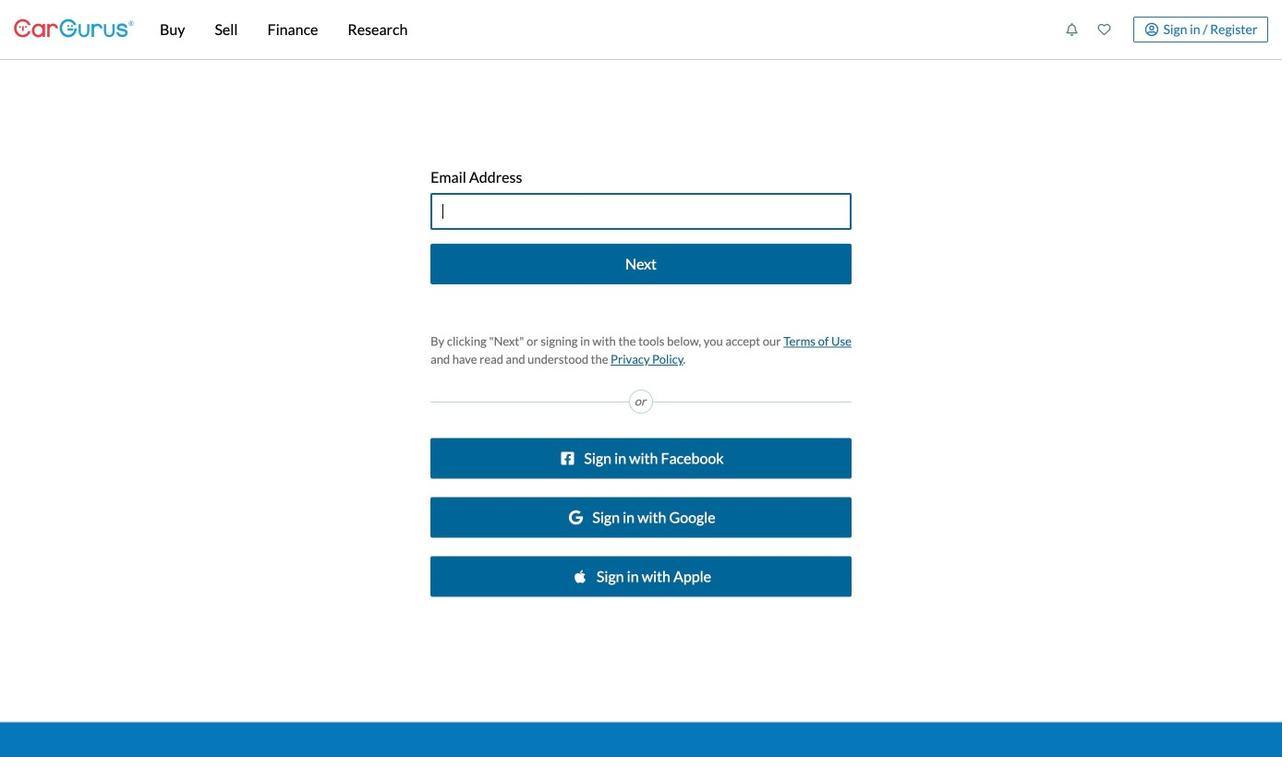 Task type: locate. For each thing, give the bounding box(es) containing it.
menu item
[[1120, 17, 1268, 42]]

facebook square image
[[558, 451, 577, 466]]

open notifications image
[[1065, 23, 1078, 36]]

menu
[[1056, 7, 1268, 52]]

menu bar
[[134, 0, 1056, 59]]

saved cars image
[[1098, 23, 1111, 36]]

None text field
[[431, 193, 852, 230]]

google image
[[567, 510, 585, 525]]

user icon image
[[1145, 23, 1158, 36]]



Task type: describe. For each thing, give the bounding box(es) containing it.
apple image
[[571, 569, 589, 584]]



Task type: vqa. For each thing, say whether or not it's contained in the screenshot.
the Show price history link at the top left of page
no



